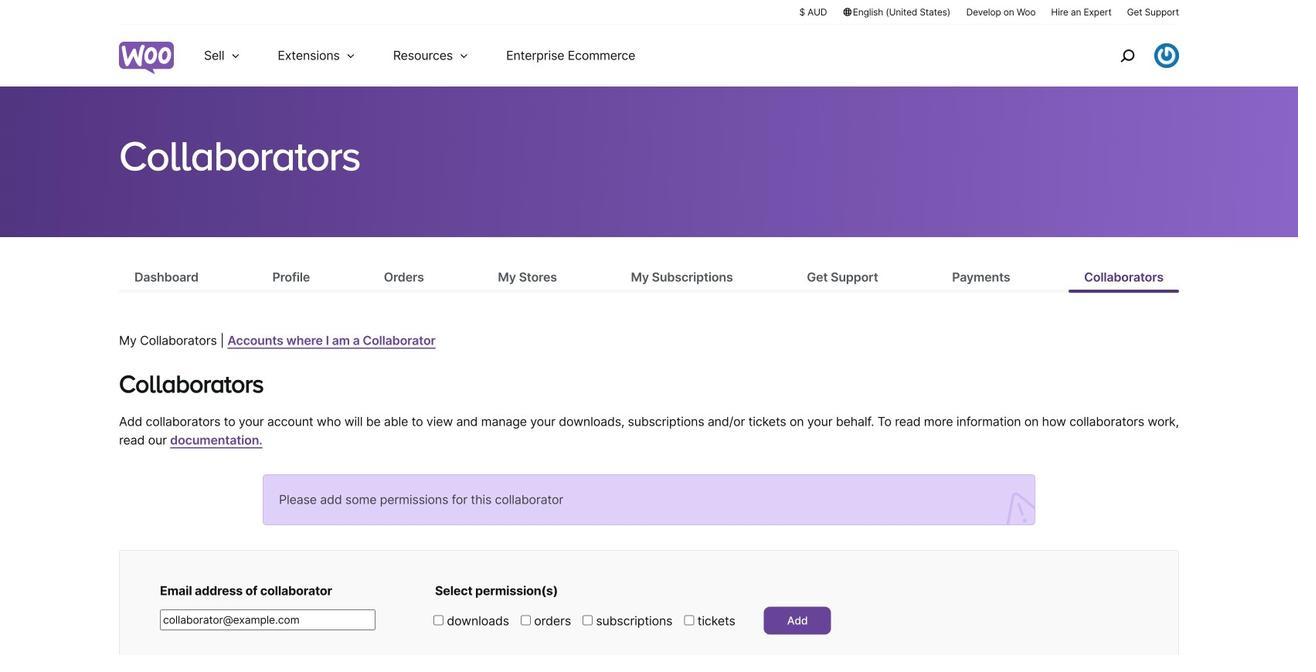 Task type: describe. For each thing, give the bounding box(es) containing it.
service navigation menu element
[[1088, 31, 1180, 81]]

search image
[[1116, 43, 1140, 68]]



Task type: locate. For each thing, give the bounding box(es) containing it.
None checkbox
[[434, 616, 444, 626], [583, 616, 593, 626], [685, 616, 695, 626], [434, 616, 444, 626], [583, 616, 593, 626], [685, 616, 695, 626]]

open account menu image
[[1155, 43, 1180, 68]]

None checkbox
[[521, 616, 531, 626]]



